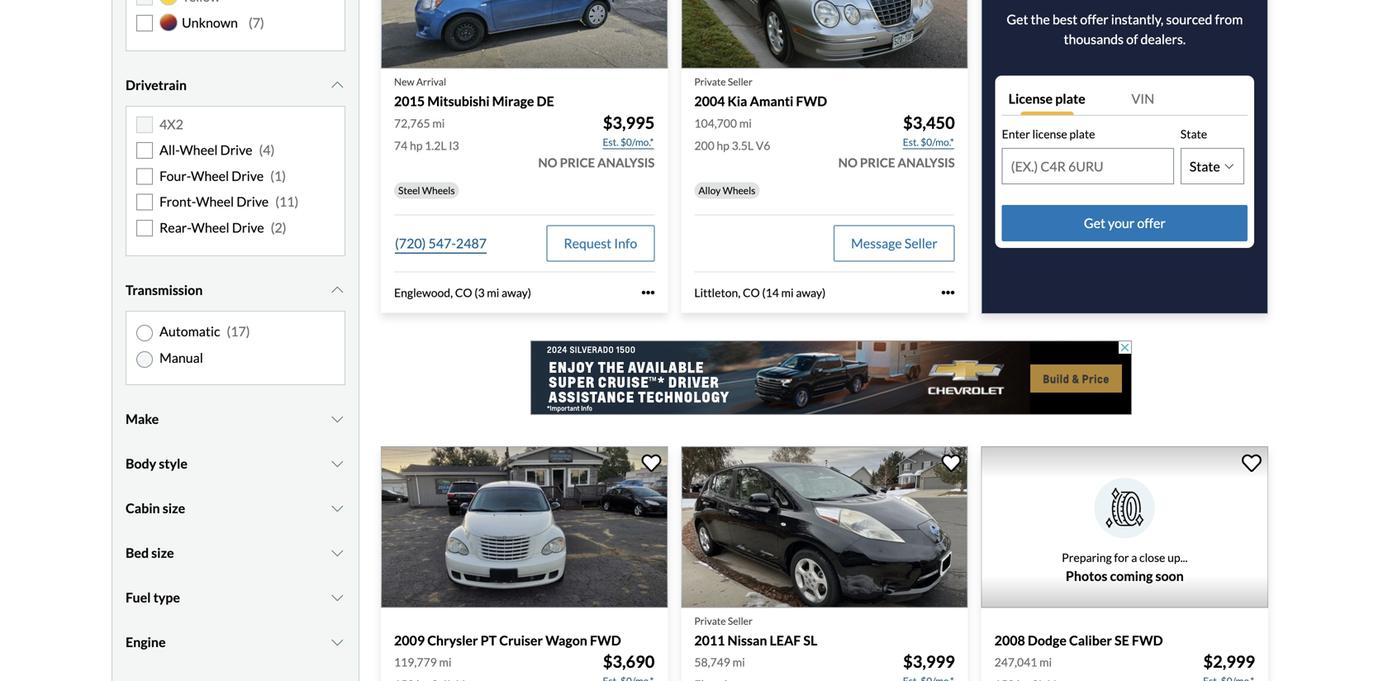 Task type: vqa. For each thing, say whether or not it's contained in the screenshot.
rightmost ANALYSIS
yes



Task type: describe. For each thing, give the bounding box(es) containing it.
front-
[[160, 194, 196, 210]]

drivetrain
[[126, 77, 187, 93]]

$3,450
[[904, 113, 955, 133]]

4x2
[[160, 116, 183, 132]]

104,700
[[695, 116, 737, 130]]

bed
[[126, 545, 149, 561]]

caliber
[[1070, 632, 1113, 648]]

body style button
[[126, 443, 346, 484]]

littleton, co (14 mi away)
[[695, 285, 826, 300]]

est. $0/mo.* button for $3,995
[[602, 134, 655, 150]]

chevron down image for make
[[329, 412, 346, 426]]

message seller
[[851, 235, 938, 251]]

new arrival 2015 mitsubishi mirage de
[[394, 76, 554, 109]]

engine
[[126, 634, 166, 650]]

license
[[1009, 91, 1053, 107]]

3.5l
[[732, 138, 754, 152]]

$3,995
[[603, 113, 655, 133]]

2011
[[695, 632, 725, 648]]

$3,690
[[603, 652, 655, 672]]

(11)
[[275, 194, 299, 210]]

dealers.
[[1141, 31, 1186, 47]]

hp for $3,450
[[717, 138, 730, 152]]

englewood,
[[394, 285, 453, 300]]

littleton,
[[695, 285, 741, 300]]

dodge
[[1028, 632, 1067, 648]]

mi right (3 at the top left of the page
[[487, 285, 500, 300]]

amanti
[[750, 93, 794, 109]]

2009
[[394, 632, 425, 648]]

get your offer button
[[1002, 205, 1248, 241]]

make
[[126, 411, 159, 427]]

request
[[564, 235, 612, 251]]

no for $3,995
[[538, 155, 558, 170]]

size for cabin size
[[163, 500, 185, 516]]

mi for 58,749 mi
[[733, 655, 745, 669]]

manual
[[160, 350, 203, 366]]

front-wheel drive (11)
[[160, 194, 299, 210]]

wheel for front-
[[196, 194, 234, 210]]

black 2011 nissan leaf sl hatchback front-wheel drive 1-speed dual clutch image
[[681, 446, 968, 608]]

all-
[[160, 142, 180, 158]]

blue 2015 mitsubishi mirage de hatchback front-wheel drive continuously variable transmission image
[[381, 0, 668, 69]]

instantly,
[[1112, 11, 1164, 27]]

advertisement region
[[531, 341, 1132, 415]]

drive for all-wheel drive
[[220, 142, 253, 158]]

private for 2004
[[695, 76, 726, 88]]

547-
[[429, 235, 456, 251]]

private seller 2011 nissan leaf sl
[[695, 615, 818, 648]]

wheels for $3,995
[[422, 184, 455, 196]]

make button
[[126, 398, 346, 440]]

license plate
[[1009, 91, 1086, 107]]

chevron down image for fuel type
[[329, 591, 346, 604]]

1 vertical spatial plate
[[1070, 127, 1096, 141]]

v6
[[756, 138, 771, 152]]

body style
[[126, 455, 188, 472]]

(720) 547-2487
[[395, 235, 487, 251]]

rear-
[[160, 219, 191, 235]]

away) for $3,995
[[502, 285, 531, 300]]

de
[[537, 93, 554, 109]]

pt
[[481, 632, 497, 648]]

license
[[1033, 127, 1068, 141]]

transmission button
[[126, 269, 346, 311]]

analysis for $3,450
[[898, 155, 955, 170]]

$3,450 est. $0/mo.* no price analysis
[[839, 113, 955, 170]]

hp for $3,995
[[410, 138, 423, 152]]

(3
[[475, 285, 485, 300]]

state
[[1181, 127, 1208, 141]]

get your offer
[[1084, 215, 1166, 231]]

se
[[1115, 632, 1130, 648]]

(17)
[[227, 323, 250, 339]]

rear-wheel drive (2)
[[160, 219, 286, 235]]

fuel
[[126, 589, 151, 605]]

request info button
[[547, 225, 655, 261]]

alloy
[[699, 184, 721, 196]]

steel
[[398, 184, 420, 196]]

enter license plate
[[1002, 127, 1096, 141]]

get for get your offer
[[1084, 215, 1106, 231]]

body
[[126, 455, 156, 472]]

(1)
[[270, 168, 286, 184]]

wagon
[[546, 632, 588, 648]]

white 2009 chrysler pt cruiser wagon fwd wagon front-wheel drive automatic image
[[381, 446, 668, 608]]

chevron down image inside engine 'dropdown button'
[[329, 636, 346, 649]]

est. for $3,995
[[603, 136, 619, 148]]

message
[[851, 235, 902, 251]]

style
[[159, 455, 188, 472]]

wheels for $3,450
[[723, 184, 756, 196]]

247,041
[[995, 655, 1038, 669]]

request info
[[564, 235, 638, 251]]

$0/mo.* for $3,450
[[921, 136, 954, 148]]

2004
[[695, 93, 725, 109]]

wheel for rear-
[[191, 219, 229, 235]]

price for $3,450
[[860, 155, 896, 170]]

seller for message seller
[[905, 235, 938, 251]]

ellipsis h image for $3,995
[[642, 286, 655, 299]]

vin tab
[[1125, 82, 1248, 115]]

analysis for $3,995
[[598, 155, 655, 170]]

get the best offer instantly, sourced from thousands of dealers.
[[1007, 11, 1243, 47]]

new
[[394, 76, 415, 88]]



Task type: locate. For each thing, give the bounding box(es) containing it.
1 vertical spatial get
[[1084, 215, 1106, 231]]

analysis down $3,995
[[598, 155, 655, 170]]

drivetrain button
[[126, 64, 346, 106]]

mi for 247,041 mi
[[1040, 655, 1052, 669]]

0 horizontal spatial price
[[560, 155, 595, 170]]

1 horizontal spatial offer
[[1138, 215, 1166, 231]]

cruiser
[[499, 632, 543, 648]]

nissan
[[728, 632, 767, 648]]

drive left (2)
[[232, 219, 264, 235]]

1 est. from the left
[[603, 136, 619, 148]]

$0/mo.* down $3,450
[[921, 136, 954, 148]]

price inside $3,995 est. $0/mo.* no price analysis
[[560, 155, 595, 170]]

all-wheel drive (4)
[[160, 142, 275, 158]]

analysis inside $3,995 est. $0/mo.* no price analysis
[[598, 155, 655, 170]]

1 chevron down image from the top
[[329, 457, 346, 470]]

1 price from the left
[[560, 155, 595, 170]]

seller inside button
[[905, 235, 938, 251]]

(2)
[[271, 219, 286, 235]]

58,749 mi
[[695, 655, 745, 669]]

2 $0/mo.* from the left
[[921, 136, 954, 148]]

hp
[[410, 138, 423, 152], [717, 138, 730, 152]]

wheel for all-
[[180, 142, 218, 158]]

1 horizontal spatial away)
[[796, 285, 826, 300]]

the
[[1031, 11, 1050, 27]]

2 est. $0/mo.* button from the left
[[902, 134, 955, 150]]

message seller button
[[834, 225, 955, 261]]

2 price from the left
[[860, 155, 896, 170]]

offer right your
[[1138, 215, 1166, 231]]

3 chevron down image from the top
[[329, 546, 346, 560]]

0 horizontal spatial wheels
[[422, 184, 455, 196]]

kia
[[728, 93, 748, 109]]

get inside get the best offer instantly, sourced from thousands of dealers.
[[1007, 11, 1029, 27]]

four-wheel drive (1)
[[160, 168, 286, 184]]

co left "(14"
[[743, 285, 760, 300]]

transmission
[[126, 282, 203, 298]]

i3
[[449, 138, 459, 152]]

fwd up $3,690 on the bottom left of page
[[590, 632, 621, 648]]

0 horizontal spatial est.
[[603, 136, 619, 148]]

0 horizontal spatial away)
[[502, 285, 531, 300]]

$0/mo.* down $3,995
[[621, 136, 654, 148]]

seller inside private seller 2011 nissan leaf sl
[[728, 615, 753, 627]]

drive for rear-wheel drive
[[232, 219, 264, 235]]

2015
[[394, 93, 425, 109]]

automatic (17)
[[160, 323, 250, 339]]

1 vertical spatial private
[[695, 615, 726, 627]]

offer inside get the best offer instantly, sourced from thousands of dealers.
[[1080, 11, 1109, 27]]

sl
[[804, 632, 818, 648]]

get left the
[[1007, 11, 1029, 27]]

2 est. from the left
[[903, 136, 919, 148]]

size right cabin
[[163, 500, 185, 516]]

2 ellipsis h image from the left
[[942, 286, 955, 299]]

0 vertical spatial get
[[1007, 11, 1029, 27]]

est. inside $3,995 est. $0/mo.* no price analysis
[[603, 136, 619, 148]]

chevron down image for bed
[[329, 546, 346, 560]]

2 wheels from the left
[[723, 184, 756, 196]]

fwd
[[796, 93, 828, 109], [590, 632, 621, 648], [1132, 632, 1163, 648]]

1 analysis from the left
[[598, 155, 655, 170]]

tab list
[[1002, 82, 1248, 115]]

1 horizontal spatial get
[[1084, 215, 1106, 231]]

no
[[538, 155, 558, 170], [839, 155, 858, 170]]

co
[[455, 285, 472, 300], [743, 285, 760, 300]]

price up request
[[560, 155, 595, 170]]

2 chevron down image from the top
[[329, 502, 346, 515]]

size
[[163, 500, 185, 516], [151, 545, 174, 561]]

ellipsis h image for $3,450
[[942, 286, 955, 299]]

seller inside private seller 2004 kia amanti fwd
[[728, 76, 753, 88]]

chevron down image for body
[[329, 457, 346, 470]]

mirage
[[492, 93, 534, 109]]

seller right the message
[[905, 235, 938, 251]]

2 away) from the left
[[796, 285, 826, 300]]

thousands
[[1064, 31, 1124, 47]]

bed size button
[[126, 532, 346, 574]]

1 vertical spatial offer
[[1138, 215, 1166, 231]]

2 vertical spatial seller
[[728, 615, 753, 627]]

$3,999
[[904, 652, 955, 672]]

silver 2004 kia amanti fwd sedan front-wheel drive 5-speed automatic image
[[681, 0, 968, 69]]

ellipsis h image down request info button
[[642, 286, 655, 299]]

1 horizontal spatial $0/mo.*
[[921, 136, 954, 148]]

offer up the thousands
[[1080, 11, 1109, 27]]

size inside dropdown button
[[151, 545, 174, 561]]

2 chevron down image from the top
[[329, 284, 346, 297]]

0 horizontal spatial no
[[538, 155, 558, 170]]

1 horizontal spatial est. $0/mo.* button
[[902, 134, 955, 150]]

4 chevron down image from the top
[[329, 636, 346, 649]]

drive left (11)
[[237, 194, 269, 210]]

sourced
[[1167, 11, 1213, 27]]

offer inside button
[[1138, 215, 1166, 231]]

away) right "(14"
[[796, 285, 826, 300]]

drive for front-wheel drive
[[237, 194, 269, 210]]

private inside private seller 2011 nissan leaf sl
[[695, 615, 726, 627]]

fuel type button
[[126, 577, 346, 618]]

cabin
[[126, 500, 160, 516]]

cabin size
[[126, 500, 185, 516]]

no for $3,450
[[839, 155, 858, 170]]

74
[[394, 138, 408, 152]]

chevron down image inside drivetrain dropdown button
[[329, 79, 346, 92]]

0 horizontal spatial fwd
[[590, 632, 621, 648]]

fwd right amanti
[[796, 93, 828, 109]]

plate
[[1056, 91, 1086, 107], [1070, 127, 1096, 141]]

1 ellipsis h image from the left
[[642, 286, 655, 299]]

est.
[[603, 136, 619, 148], [903, 136, 919, 148]]

of
[[1127, 31, 1139, 47]]

analysis down $3,450
[[898, 155, 955, 170]]

1 horizontal spatial hp
[[717, 138, 730, 152]]

72,765 mi 74 hp 1.2l i3
[[394, 116, 459, 152]]

hp right 74
[[410, 138, 423, 152]]

drive up four-wheel drive (1)
[[220, 142, 253, 158]]

size right bed
[[151, 545, 174, 561]]

seller
[[728, 76, 753, 88], [905, 235, 938, 251], [728, 615, 753, 627]]

1 horizontal spatial no
[[839, 155, 858, 170]]

1 no from the left
[[538, 155, 558, 170]]

get inside get your offer button
[[1084, 215, 1106, 231]]

hp inside 104,700 mi 200 hp 3.5l v6
[[717, 138, 730, 152]]

est. down $3,995
[[603, 136, 619, 148]]

mi for 119,779 mi
[[439, 655, 452, 669]]

co left (3 at the top left of the page
[[455, 285, 472, 300]]

private seller 2004 kia amanti fwd
[[695, 76, 828, 109]]

1 horizontal spatial co
[[743, 285, 760, 300]]

no inside $3,450 est. $0/mo.* no price analysis
[[839, 155, 858, 170]]

type
[[153, 589, 180, 605]]

hp right 200
[[717, 138, 730, 152]]

(14
[[762, 285, 779, 300]]

wheel up four-
[[180, 142, 218, 158]]

1 vertical spatial size
[[151, 545, 174, 561]]

get for get the best offer instantly, sourced from thousands of dealers.
[[1007, 11, 1029, 27]]

0 horizontal spatial offer
[[1080, 11, 1109, 27]]

est. down $3,450
[[903, 136, 919, 148]]

1 co from the left
[[455, 285, 472, 300]]

get
[[1007, 11, 1029, 27], [1084, 215, 1106, 231]]

chevron down image for drivetrain
[[329, 79, 346, 92]]

chevron down image inside bed size dropdown button
[[329, 546, 346, 560]]

chevron down image inside 'make' "dropdown button"
[[329, 412, 346, 426]]

seller for private seller 2004 kia amanti fwd
[[728, 76, 753, 88]]

wheel
[[180, 142, 218, 158], [191, 168, 229, 184], [196, 194, 234, 210], [191, 219, 229, 235]]

1 hp from the left
[[410, 138, 423, 152]]

ellipsis h image
[[642, 286, 655, 299], [942, 286, 955, 299]]

1 horizontal spatial price
[[860, 155, 896, 170]]

mi down nissan
[[733, 655, 745, 669]]

chevron down image for cabin
[[329, 502, 346, 515]]

englewood, co (3 mi away)
[[394, 285, 531, 300]]

1 horizontal spatial ellipsis h image
[[942, 286, 955, 299]]

mitsubishi
[[428, 93, 490, 109]]

license plate tab
[[1002, 82, 1125, 115]]

co for $3,450
[[743, 285, 760, 300]]

wheel for four-
[[191, 168, 229, 184]]

chevron down image
[[329, 79, 346, 92], [329, 284, 346, 297], [329, 412, 346, 426], [329, 591, 346, 604]]

size for bed size
[[151, 545, 174, 561]]

plate inside tab
[[1056, 91, 1086, 107]]

chevron down image
[[329, 457, 346, 470], [329, 502, 346, 515], [329, 546, 346, 560], [329, 636, 346, 649]]

get left your
[[1084, 215, 1106, 231]]

1 wheels from the left
[[422, 184, 455, 196]]

mi right "(14"
[[782, 285, 794, 300]]

1 horizontal spatial fwd
[[796, 93, 828, 109]]

private
[[695, 76, 726, 88], [695, 615, 726, 627]]

2008
[[995, 632, 1026, 648]]

price for $3,995
[[560, 155, 595, 170]]

0 vertical spatial private
[[695, 76, 726, 88]]

0 horizontal spatial analysis
[[598, 155, 655, 170]]

drive for four-wheel drive
[[232, 168, 264, 184]]

leaf
[[770, 632, 801, 648]]

$2,999
[[1204, 652, 1256, 672]]

1 est. $0/mo.* button from the left
[[602, 134, 655, 150]]

$0/mo.* inside $3,995 est. $0/mo.* no price analysis
[[621, 136, 654, 148]]

0 vertical spatial seller
[[728, 76, 753, 88]]

0 vertical spatial offer
[[1080, 11, 1109, 27]]

fwd right se
[[1132, 632, 1163, 648]]

wheels
[[422, 184, 455, 196], [723, 184, 756, 196]]

wheel down four-wheel drive (1)
[[196, 194, 234, 210]]

0 horizontal spatial get
[[1007, 11, 1029, 27]]

1 vertical spatial seller
[[905, 235, 938, 251]]

arrival
[[416, 76, 446, 88]]

your
[[1108, 215, 1135, 231]]

0 horizontal spatial $0/mo.*
[[621, 136, 654, 148]]

mi down dodge
[[1040, 655, 1052, 669]]

bed size
[[126, 545, 174, 561]]

no inside $3,995 est. $0/mo.* no price analysis
[[538, 155, 558, 170]]

price inside $3,450 est. $0/mo.* no price analysis
[[860, 155, 896, 170]]

1 horizontal spatial analysis
[[898, 155, 955, 170]]

est. inside $3,450 est. $0/mo.* no price analysis
[[903, 136, 919, 148]]

1 horizontal spatial wheels
[[723, 184, 756, 196]]

size inside "dropdown button"
[[163, 500, 185, 516]]

(720) 547-2487 button
[[394, 225, 488, 261]]

200
[[695, 138, 715, 152]]

(7)
[[249, 14, 264, 30]]

fuel type
[[126, 589, 180, 605]]

hp inside 72,765 mi 74 hp 1.2l i3
[[410, 138, 423, 152]]

private up 2004
[[695, 76, 726, 88]]

2 private from the top
[[695, 615, 726, 627]]

1 horizontal spatial est.
[[903, 136, 919, 148]]

away) for $3,450
[[796, 285, 826, 300]]

0 horizontal spatial hp
[[410, 138, 423, 152]]

est. for $3,450
[[903, 136, 919, 148]]

2008 dodge caliber se fwd
[[995, 632, 1163, 648]]

2 no from the left
[[839, 155, 858, 170]]

mi inside 104,700 mi 200 hp 3.5l v6
[[740, 116, 752, 130]]

fwd for 2009 chrysler pt cruiser wagon fwd
[[590, 632, 621, 648]]

private inside private seller 2004 kia amanti fwd
[[695, 76, 726, 88]]

1 away) from the left
[[502, 285, 531, 300]]

automatic
[[160, 323, 220, 339]]

seller up nissan
[[728, 615, 753, 627]]

chevron down image inside cabin size "dropdown button"
[[329, 502, 346, 515]]

119,779
[[394, 655, 437, 669]]

4 chevron down image from the top
[[329, 591, 346, 604]]

(720)
[[395, 235, 426, 251]]

0 horizontal spatial co
[[455, 285, 472, 300]]

72,765
[[394, 116, 430, 130]]

engine button
[[126, 622, 346, 663]]

ellipsis h image down message seller button
[[942, 286, 955, 299]]

seller for private seller 2011 nissan leaf sl
[[728, 615, 753, 627]]

vehicle photo unavailable image
[[982, 446, 1269, 608]]

chevron down image inside "fuel type" dropdown button
[[329, 591, 346, 604]]

$0/mo.* inside $3,450 est. $0/mo.* no price analysis
[[921, 136, 954, 148]]

$0/mo.*
[[621, 136, 654, 148], [921, 136, 954, 148]]

mi for 72,765 mi 74 hp 1.2l i3
[[433, 116, 445, 130]]

0 vertical spatial size
[[163, 500, 185, 516]]

mi up 3.5l
[[740, 116, 752, 130]]

3 chevron down image from the top
[[329, 412, 346, 426]]

unknown
[[182, 14, 238, 30]]

2 horizontal spatial fwd
[[1132, 632, 1163, 648]]

2 hp from the left
[[717, 138, 730, 152]]

Enter license plate field
[[1003, 149, 1174, 184]]

fwd inside private seller 2004 kia amanti fwd
[[796, 93, 828, 109]]

est. $0/mo.* button
[[602, 134, 655, 150], [902, 134, 955, 150]]

2009 chrysler pt cruiser wagon fwd
[[394, 632, 621, 648]]

fwd for private seller 2004 kia amanti fwd
[[796, 93, 828, 109]]

est. $0/mo.* button for $3,450
[[902, 134, 955, 150]]

private for 2011
[[695, 615, 726, 627]]

(4)
[[259, 142, 275, 158]]

wheel down front-wheel drive (11)
[[191, 219, 229, 235]]

est. $0/mo.* button down $3,450
[[902, 134, 955, 150]]

co for $3,995
[[455, 285, 472, 300]]

1 private from the top
[[695, 76, 726, 88]]

1 chevron down image from the top
[[329, 79, 346, 92]]

cabin size button
[[126, 488, 346, 529]]

price up the message
[[860, 155, 896, 170]]

1 $0/mo.* from the left
[[621, 136, 654, 148]]

seller up kia
[[728, 76, 753, 88]]

tab list containing license plate
[[1002, 82, 1248, 115]]

chevron down image inside transmission 'dropdown button'
[[329, 284, 346, 297]]

mi inside 72,765 mi 74 hp 1.2l i3
[[433, 116, 445, 130]]

0 vertical spatial plate
[[1056, 91, 1086, 107]]

analysis inside $3,450 est. $0/mo.* no price analysis
[[898, 155, 955, 170]]

wheel down the all-wheel drive (4)
[[191, 168, 229, 184]]

2 analysis from the left
[[898, 155, 955, 170]]

drive left (1)
[[232, 168, 264, 184]]

chrysler
[[428, 632, 478, 648]]

mi down "chrysler"
[[439, 655, 452, 669]]

2487
[[456, 235, 487, 251]]

mi for 104,700 mi 200 hp 3.5l v6
[[740, 116, 752, 130]]

chevron down image inside the body style dropdown button
[[329, 457, 346, 470]]

wheels right alloy
[[723, 184, 756, 196]]

private up the 2011
[[695, 615, 726, 627]]

away) right (3 at the top left of the page
[[502, 285, 531, 300]]

chevron down image for transmission
[[329, 284, 346, 297]]

mi up 1.2l at top
[[433, 116, 445, 130]]

247,041 mi
[[995, 655, 1052, 669]]

104,700 mi 200 hp 3.5l v6
[[695, 116, 771, 152]]

wheels right steel
[[422, 184, 455, 196]]

best
[[1053, 11, 1078, 27]]

est. $0/mo.* button down $3,995
[[602, 134, 655, 150]]

2 co from the left
[[743, 285, 760, 300]]

0 horizontal spatial est. $0/mo.* button
[[602, 134, 655, 150]]

$0/mo.* for $3,995
[[621, 136, 654, 148]]

enter
[[1002, 127, 1031, 141]]

0 horizontal spatial ellipsis h image
[[642, 286, 655, 299]]



